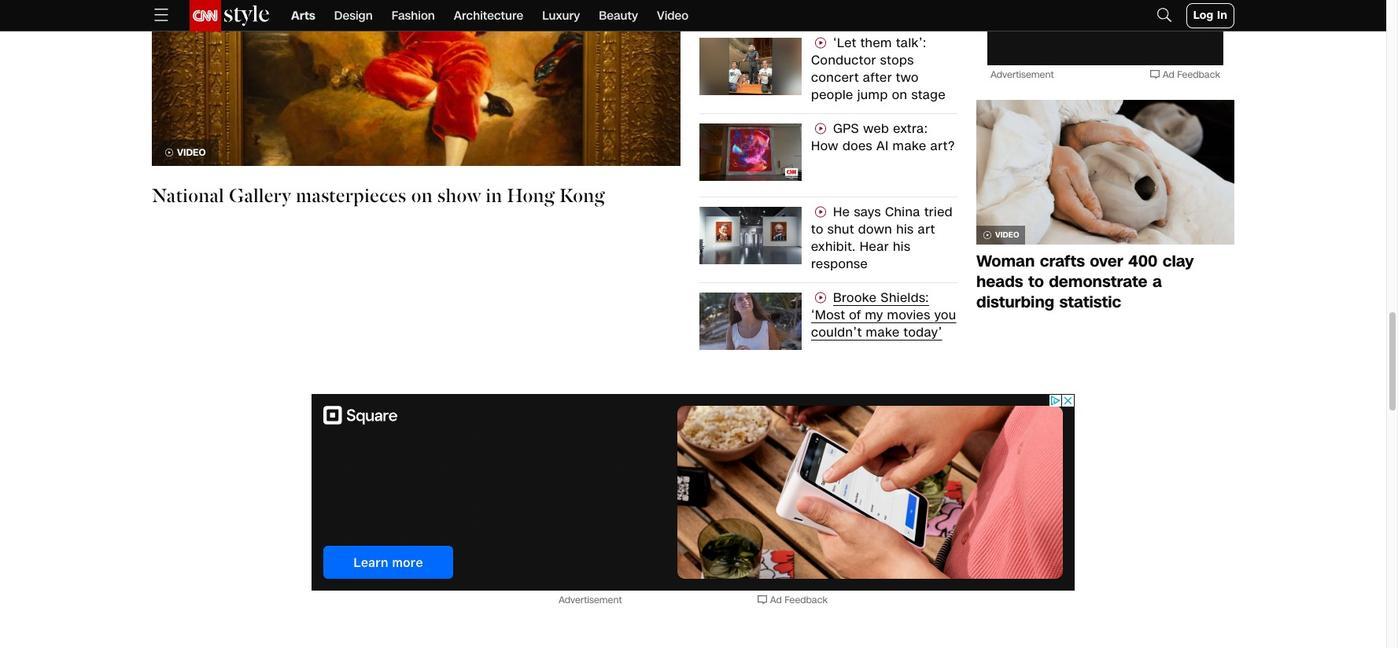 Task type: describe. For each thing, give the bounding box(es) containing it.
talk':
[[896, 34, 927, 52]]

400
[[1128, 251, 1158, 273]]

0 vertical spatial video
[[657, 8, 689, 24]]

'most
[[811, 306, 845, 324]]

in
[[1217, 8, 1228, 23]]

movies
[[887, 306, 931, 324]]

art?
[[931, 137, 955, 155]]

his right 'hear'
[[893, 238, 911, 256]]

1 vertical spatial ad
[[770, 594, 782, 607]]

ai
[[877, 137, 889, 155]]

heads
[[977, 271, 1023, 293]]

two
[[896, 68, 919, 87]]

art
[[918, 220, 935, 239]]

badiucao image
[[700, 207, 802, 265]]

1 vertical spatial advertisement element
[[312, 394, 1075, 591]]

his left art
[[896, 220, 914, 239]]

conductor
[[811, 51, 876, 69]]

kong
[[560, 188, 605, 207]]

fashion
[[392, 8, 435, 24]]

down
[[858, 220, 892, 239]]

woman crafts over 400 clay heads to demonstrate a disturbing statistic
[[977, 251, 1194, 313]]

you
[[935, 306, 957, 324]]

'let
[[833, 34, 857, 52]]

1 vertical spatial feedback
[[785, 594, 828, 607]]

disturbing
[[977, 291, 1055, 313]]

log
[[1193, 8, 1214, 23]]

statistic
[[1060, 291, 1122, 313]]

extra:
[[893, 120, 928, 138]]

he says china tried to shut down his art exhibit. hear his response link
[[802, 203, 958, 273]]

brooke shields: 'most of my movies you couldn't make today' link
[[802, 289, 958, 357]]

clay
[[1163, 251, 1194, 273]]

gallery
[[229, 188, 291, 207]]

does
[[843, 137, 873, 155]]

today'
[[904, 324, 942, 342]]

china
[[885, 203, 921, 221]]

01 vladimir jurowski climate protesters image
[[700, 38, 802, 95]]

after
[[863, 68, 892, 87]]

luxury link
[[542, 0, 580, 31]]

concert
[[811, 68, 859, 87]]

hong
[[507, 188, 555, 207]]

on inside 'let them talk': conductor stops concert after two people jump on stage
[[892, 86, 908, 104]]

beauty
[[599, 8, 638, 24]]

make inside gps web extra: how does ai make art?
[[893, 137, 927, 155]]

video thumbnail daria koltsova ukrainian children sculptures image
[[977, 100, 1235, 245]]

masterpieces
[[296, 188, 406, 207]]

sig video image for 'let them talk': conductor stops concert after two people jump on stage
[[811, 36, 830, 52]]

log in link
[[1186, 3, 1235, 28]]

'let them talk': conductor stops concert after two people jump on stage
[[811, 34, 946, 104]]

says
[[854, 203, 881, 221]]

to inside woman crafts over 400 clay heads to demonstrate a disturbing statistic
[[1028, 271, 1044, 293]]

gps web extra: how does ai make art? link
[[802, 120, 958, 187]]

stage
[[912, 86, 946, 104]]

demonstrate
[[1049, 271, 1148, 293]]

hear
[[860, 238, 889, 256]]

crafts
[[1040, 251, 1085, 273]]

sig video image
[[811, 291, 830, 307]]

log in
[[1193, 8, 1228, 23]]

web
[[863, 120, 889, 138]]

how
[[811, 137, 839, 155]]

of
[[849, 306, 861, 324]]

arts link
[[291, 0, 315, 31]]



Task type: locate. For each thing, give the bounding box(es) containing it.
2 vertical spatial video
[[995, 230, 1019, 241]]

1 horizontal spatial feedback
[[1177, 68, 1220, 81]]

video link
[[152, 0, 681, 185], [657, 0, 689, 31], [977, 100, 1235, 251]]

2 vertical spatial sig video image
[[811, 205, 830, 221]]

open menu icon image
[[152, 5, 171, 24]]

on left show
[[411, 188, 433, 207]]

show
[[437, 188, 481, 207]]

to right "heads"
[[1028, 271, 1044, 293]]

exhibit.
[[811, 238, 856, 256]]

sig video image left gps
[[811, 122, 830, 138]]

0 horizontal spatial ad feedback
[[770, 594, 828, 607]]

stops
[[880, 51, 914, 69]]

tried
[[925, 203, 953, 221]]

make right of
[[866, 324, 900, 342]]

1 vertical spatial sig video image
[[811, 122, 830, 138]]

a
[[1153, 271, 1162, 293]]

sig video image left he
[[811, 205, 830, 221]]

1 horizontal spatial to
[[1028, 271, 1044, 293]]

woman crafts over 400 clay heads to demonstrate a disturbing statistic link
[[977, 251, 1235, 313]]

national
[[152, 188, 224, 207]]

0 horizontal spatial feedback
[[785, 594, 828, 607]]

ad feedback
[[1163, 68, 1220, 81], [770, 594, 828, 607]]

advertisement element
[[988, 0, 1224, 65], [312, 394, 1075, 591]]

national gallery masterpieces on show in hong kong link
[[152, 185, 681, 210]]

video for national gallery masterpieces on show in hong kong
[[177, 146, 206, 159]]

brooke
[[833, 289, 877, 307]]

architecture
[[454, 8, 523, 24]]

on
[[892, 86, 908, 104], [411, 188, 433, 207]]

0 vertical spatial sig video image
[[811, 36, 830, 52]]

1 horizontal spatial ad
[[1163, 68, 1175, 81]]

video up the national
[[177, 146, 206, 159]]

my
[[865, 306, 883, 324]]

to left shut
[[811, 220, 824, 239]]

search icon image
[[1155, 5, 1174, 24]]

1 horizontal spatial video
[[657, 8, 689, 24]]

to inside he says china tried to shut down his art exhibit. hear his response
[[811, 220, 824, 239]]

1 vertical spatial to
[[1028, 271, 1044, 293]]

1 vertical spatial make
[[866, 324, 900, 342]]

make inside brooke shields: 'most of my movies you couldn't make today'
[[866, 324, 900, 342]]

video for woman crafts over 400 clay heads to demonstrate a disturbing statistic
[[995, 230, 1019, 241]]

video link for in
[[152, 0, 681, 185]]

0 vertical spatial to
[[811, 220, 824, 239]]

people
[[811, 86, 853, 104]]

1 vertical spatial on
[[411, 188, 433, 207]]

3 sig video image from the top
[[811, 205, 830, 221]]

architecture link
[[454, 0, 523, 31]]

woman
[[977, 251, 1035, 273]]

sig video image left 'let in the top of the page
[[811, 36, 830, 52]]

fareed zakaria special moma ai art image
[[700, 124, 802, 181]]

0 vertical spatial feedback
[[1177, 68, 1220, 81]]

national gallery masterpieces on show in hong kong
[[152, 188, 605, 207]]

the red boy by thomas lawrence, displayed at the hong kong palace museum image
[[152, 0, 681, 166]]

he says china tried to shut down his art exhibit. hear his response
[[811, 203, 953, 273]]

feedback
[[1177, 68, 1220, 81], [785, 594, 828, 607]]

shields:
[[881, 289, 929, 307]]

sig video image inside 'he says china tried to shut down his art exhibit. hear his response' link
[[811, 205, 830, 221]]

2 horizontal spatial video
[[995, 230, 1019, 241]]

design
[[334, 8, 373, 24]]

on inside national gallery masterpieces on show in hong kong link
[[411, 188, 433, 207]]

fashion link
[[392, 0, 435, 31]]

amanpour brooke shields image
[[700, 293, 802, 350]]

gps web extra: how does ai make art?
[[811, 120, 955, 155]]

them
[[861, 34, 892, 52]]

video right beauty
[[657, 8, 689, 24]]

on right jump
[[892, 86, 908, 104]]

he
[[833, 203, 850, 221]]

design link
[[334, 0, 373, 31]]

1 horizontal spatial on
[[892, 86, 908, 104]]

sig video image for he says china tried to shut down his art exhibit. hear his response
[[811, 205, 830, 221]]

couldn't
[[811, 324, 862, 342]]

0 vertical spatial advertisement element
[[988, 0, 1224, 65]]

in
[[486, 188, 502, 207]]

0 horizontal spatial on
[[411, 188, 433, 207]]

make right ai
[[893, 137, 927, 155]]

0 horizontal spatial to
[[811, 220, 824, 239]]

jump
[[857, 86, 888, 104]]

'let them talk': conductor stops concert after two people jump on stage link
[[802, 34, 958, 104]]

beauty link
[[599, 0, 638, 31]]

0 vertical spatial on
[[892, 86, 908, 104]]

shut
[[828, 220, 854, 239]]

video link for heads
[[977, 100, 1235, 251]]

1 vertical spatial ad feedback
[[770, 594, 828, 607]]

1 horizontal spatial ad feedback
[[1163, 68, 1220, 81]]

sig video image inside gps web extra: how does ai make art? link
[[811, 122, 830, 138]]

luxury
[[542, 8, 580, 24]]

sig video image
[[811, 36, 830, 52], [811, 122, 830, 138], [811, 205, 830, 221]]

0 vertical spatial ad
[[1163, 68, 1175, 81]]

2 sig video image from the top
[[811, 122, 830, 138]]

gps
[[833, 120, 859, 138]]

0 vertical spatial make
[[893, 137, 927, 155]]

sig video image for gps web extra: how does ai make art?
[[811, 122, 830, 138]]

video up woman
[[995, 230, 1019, 241]]

arts
[[291, 8, 315, 24]]

make
[[893, 137, 927, 155], [866, 324, 900, 342]]

0 horizontal spatial ad
[[770, 594, 782, 607]]

his
[[896, 220, 914, 239], [893, 238, 911, 256]]

0 vertical spatial ad feedback
[[1163, 68, 1220, 81]]

0 horizontal spatial video
[[177, 146, 206, 159]]

response
[[811, 255, 868, 273]]

video
[[657, 8, 689, 24], [177, 146, 206, 159], [995, 230, 1019, 241]]

1 sig video image from the top
[[811, 36, 830, 52]]

sig video image inside 'let them talk': conductor stops concert after two people jump on stage link
[[811, 36, 830, 52]]

brooke shields: 'most of my movies you couldn't make today'
[[811, 289, 957, 342]]

ad
[[1163, 68, 1175, 81], [770, 594, 782, 607]]

1 vertical spatial video
[[177, 146, 206, 159]]

over
[[1090, 251, 1123, 273]]

to
[[811, 220, 824, 239], [1028, 271, 1044, 293]]



Task type: vqa. For each thing, say whether or not it's contained in the screenshot.
PEOPLE
yes



